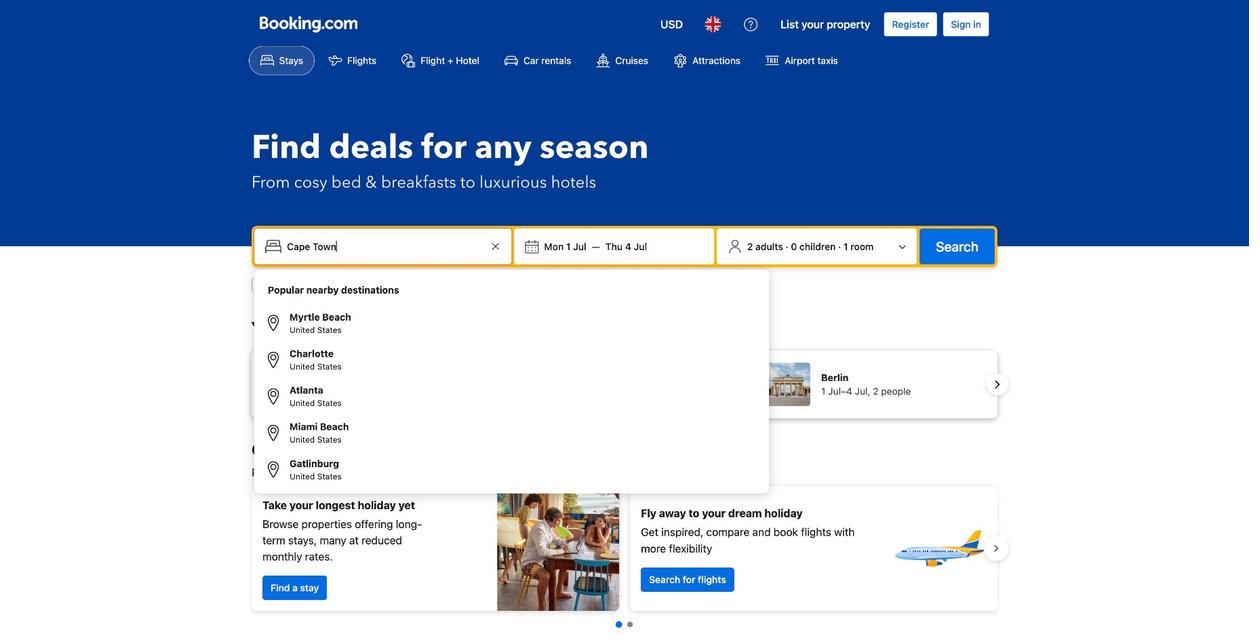 Task type: describe. For each thing, give the bounding box(es) containing it.
take your longest holiday yet image
[[497, 486, 619, 611]]

2 region from the top
[[241, 481, 1009, 617]]

Where are you going? field
[[282, 234, 487, 259]]



Task type: vqa. For each thing, say whether or not it's contained in the screenshot.
region
yes



Task type: locate. For each thing, give the bounding box(es) containing it.
booking.com image
[[260, 16, 357, 33]]

1 vertical spatial region
[[241, 481, 1009, 617]]

0 vertical spatial region
[[241, 345, 1009, 424]]

list box
[[260, 275, 764, 488]]

fly away to your dream holiday image
[[892, 501, 987, 596]]

next image
[[990, 376, 1006, 393]]

region
[[241, 345, 1009, 424], [241, 481, 1009, 617]]

1 region from the top
[[241, 345, 1009, 424]]

group
[[260, 305, 764, 488]]

progress bar
[[617, 622, 633, 627]]



